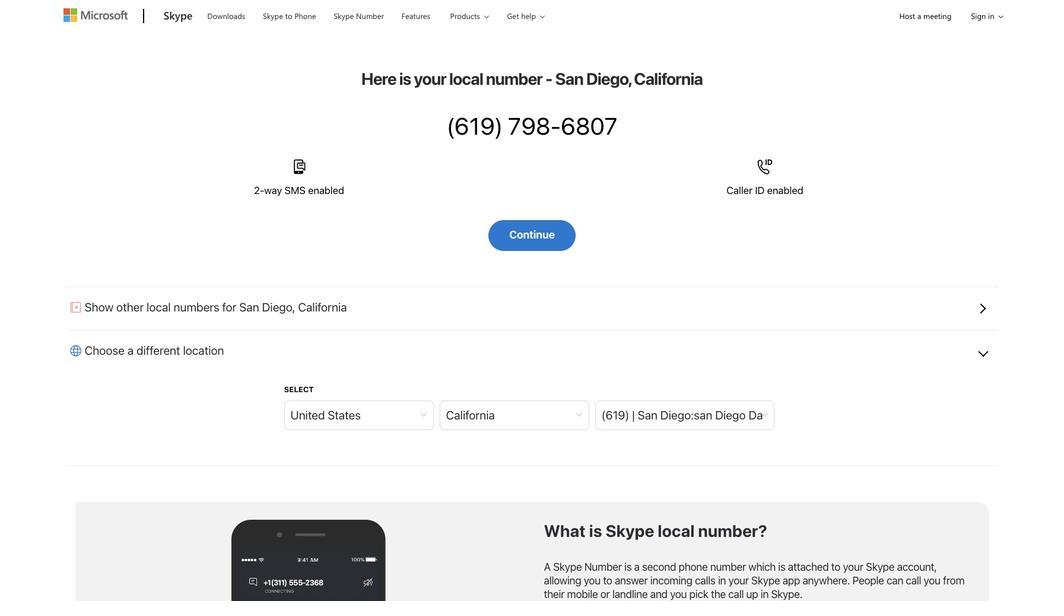 Task type: vqa. For each thing, say whether or not it's contained in the screenshot.
the leftmost be
no



Task type: locate. For each thing, give the bounding box(es) containing it.
skype down which
[[751, 574, 780, 587]]

location
[[183, 344, 224, 357]]

0 vertical spatial a
[[917, 11, 921, 21]]

1 horizontal spatial number
[[584, 561, 622, 573]]

1 vertical spatial diego,
[[262, 300, 295, 314]]

number left features
[[356, 11, 384, 21]]

1 vertical spatial san
[[239, 300, 259, 314]]

798-
[[508, 112, 561, 139]]

or
[[600, 588, 610, 601]]

diego,
[[586, 69, 631, 88], [262, 300, 295, 314]]

sign
[[971, 11, 986, 21]]

a inside dropdown button
[[127, 344, 134, 357]]

2 vertical spatial your
[[728, 574, 749, 587]]

features link
[[396, 1, 436, 29]]

landline
[[612, 588, 648, 601]]

0 horizontal spatial you
[[584, 574, 600, 587]]

0 vertical spatial diego,
[[586, 69, 631, 88]]

2 vertical spatial local
[[658, 521, 695, 540]]

0 vertical spatial local
[[449, 69, 483, 88]]

in right sign
[[988, 11, 994, 21]]

you
[[584, 574, 600, 587], [924, 574, 940, 587], [670, 588, 687, 601]]

phone
[[294, 11, 316, 21]]

choose a different location
[[85, 344, 224, 357]]

here
[[361, 69, 396, 88]]

a inside a skype number is a second phone number which is attached to your skype account, allowing you to answer incoming calls in your skype app anywhere. people can call you from their mobile or landline and you pick the call up in skype.
[[634, 561, 640, 573]]

2 horizontal spatial your
[[843, 561, 863, 573]]

you down account,
[[924, 574, 940, 587]]

0 vertical spatial san
[[555, 69, 583, 88]]

0 vertical spatial number
[[356, 11, 384, 21]]

a up answer
[[634, 561, 640, 573]]

app
[[783, 574, 800, 587]]

here is your local number - san diego, california
[[361, 69, 703, 88]]

1 horizontal spatial diego,
[[586, 69, 631, 88]]

your
[[414, 69, 446, 88], [843, 561, 863, 573], [728, 574, 749, 587]]

skype number
[[334, 11, 384, 21]]

1 vertical spatial california
[[298, 300, 347, 314]]

your right here
[[414, 69, 446, 88]]

enabled right id
[[767, 185, 803, 196]]

san inside dropdown button
[[239, 300, 259, 314]]

1 vertical spatial a
[[127, 344, 134, 357]]

local up phone
[[658, 521, 695, 540]]

is up app
[[778, 561, 785, 573]]

a right choose
[[127, 344, 134, 357]]

1 horizontal spatial you
[[670, 588, 687, 601]]

2 horizontal spatial you
[[924, 574, 940, 587]]

for
[[222, 300, 236, 314]]

id
[[755, 185, 765, 196]]

1 vertical spatial your
[[843, 561, 863, 573]]

select
[[284, 385, 314, 394]]

to up or
[[603, 574, 612, 587]]

local right other
[[147, 300, 171, 314]]

your up up
[[728, 574, 749, 587]]

1 horizontal spatial california
[[634, 69, 703, 88]]

2 horizontal spatial local
[[658, 521, 695, 540]]

skype.
[[771, 588, 802, 601]]

call down account,
[[906, 574, 921, 587]]

0 horizontal spatial a
[[127, 344, 134, 357]]

a for meeting
[[917, 11, 921, 21]]

0 vertical spatial to
[[285, 11, 292, 21]]

local for a
[[658, 521, 695, 540]]

0 horizontal spatial san
[[239, 300, 259, 314]]

2 vertical spatial in
[[761, 588, 769, 601]]

allowing
[[544, 574, 581, 587]]

phone
[[679, 561, 708, 573]]

you up mobile
[[584, 574, 600, 587]]

people
[[852, 574, 884, 587]]

skype left downloads
[[163, 8, 192, 23]]

to left phone
[[285, 11, 292, 21]]

in
[[988, 11, 994, 21], [718, 574, 726, 587], [761, 588, 769, 601]]

1 horizontal spatial your
[[728, 574, 749, 587]]

number
[[486, 69, 542, 88], [710, 561, 746, 573]]

a
[[917, 11, 921, 21], [127, 344, 134, 357], [634, 561, 640, 573]]

1 vertical spatial number
[[710, 561, 746, 573]]

anywhere.
[[803, 574, 850, 587]]

host
[[899, 11, 915, 21]]

incoming
[[650, 574, 692, 587]]

1 horizontal spatial in
[[761, 588, 769, 601]]

2 horizontal spatial in
[[988, 11, 994, 21]]

is right what
[[589, 521, 602, 540]]

diego, up 6807
[[586, 69, 631, 88]]

1 vertical spatial number
[[584, 561, 622, 573]]

1 horizontal spatial number
[[710, 561, 746, 573]]

california
[[634, 69, 703, 88], [298, 300, 347, 314]]

show other local numbers for san diego, california
[[85, 300, 347, 314]]

local
[[449, 69, 483, 88], [147, 300, 171, 314], [658, 521, 695, 540]]

way
[[264, 185, 282, 196]]

different
[[136, 344, 180, 357]]

skype number link
[[328, 1, 389, 29]]

1 horizontal spatial enabled
[[767, 185, 803, 196]]

number left -
[[486, 69, 542, 88]]

0 horizontal spatial number
[[356, 11, 384, 21]]

1 horizontal spatial call
[[906, 574, 921, 587]]

enabled right sms
[[308, 185, 344, 196]]

show
[[85, 300, 113, 314]]

number up calls
[[710, 561, 746, 573]]

caller id enabled
[[727, 185, 803, 196]]

0 vertical spatial your
[[414, 69, 446, 88]]

california inside dropdown button
[[298, 300, 347, 314]]

sign in
[[971, 11, 994, 21]]

downloads
[[207, 11, 245, 21]]

sign in button
[[962, 1, 1007, 31]]

numbers
[[174, 300, 219, 314]]

2 vertical spatial a
[[634, 561, 640, 573]]

pick
[[689, 588, 708, 601]]

1 horizontal spatial a
[[634, 561, 640, 573]]

number up or
[[584, 561, 622, 573]]

what is skype local number?
[[544, 521, 767, 540]]

in up the
[[718, 574, 726, 587]]

number
[[356, 11, 384, 21], [584, 561, 622, 573]]

their
[[544, 588, 565, 601]]

1 vertical spatial local
[[147, 300, 171, 314]]

san right for
[[239, 300, 259, 314]]

1 vertical spatial in
[[718, 574, 726, 587]]

to up anywhere.
[[831, 561, 840, 573]]

your up people
[[843, 561, 863, 573]]

a right host
[[917, 11, 921, 21]]

in right up
[[761, 588, 769, 601]]

(619)
[[447, 112, 503, 139]]

1 horizontal spatial local
[[449, 69, 483, 88]]

continue button
[[489, 220, 575, 251]]

is
[[399, 69, 411, 88], [589, 521, 602, 540], [624, 561, 632, 573], [778, 561, 785, 573]]

san right -
[[555, 69, 583, 88]]

enabled
[[308, 185, 344, 196], [767, 185, 803, 196]]

0 horizontal spatial diego,
[[262, 300, 295, 314]]

can
[[887, 574, 903, 587]]

0 horizontal spatial to
[[285, 11, 292, 21]]

other
[[116, 300, 144, 314]]

1 vertical spatial to
[[831, 561, 840, 573]]

0 vertical spatial california
[[634, 69, 703, 88]]

san
[[555, 69, 583, 88], [239, 300, 259, 314]]

0 horizontal spatial number
[[486, 69, 542, 88]]

1 horizontal spatial to
[[603, 574, 612, 587]]

host a meeting
[[899, 11, 951, 21]]

diego, right for
[[262, 300, 295, 314]]

1 horizontal spatial san
[[555, 69, 583, 88]]

skype to phone link
[[258, 1, 321, 29]]

0 vertical spatial in
[[988, 11, 994, 21]]

downloads link
[[202, 1, 251, 29]]

sms
[[285, 185, 305, 196]]

0 horizontal spatial in
[[718, 574, 726, 587]]

show other local numbers for san diego, california button
[[66, 287, 998, 330]]

you down incoming
[[670, 588, 687, 601]]

call
[[906, 574, 921, 587], [728, 588, 744, 601]]

call left up
[[728, 588, 744, 601]]

2 vertical spatial to
[[603, 574, 612, 587]]

local up the (619)
[[449, 69, 483, 88]]

2 enabled from the left
[[767, 185, 803, 196]]

2 horizontal spatial a
[[917, 11, 921, 21]]

0 horizontal spatial local
[[147, 300, 171, 314]]

1 vertical spatial call
[[728, 588, 744, 601]]

skype
[[163, 8, 192, 23], [263, 11, 283, 21], [334, 11, 354, 21], [606, 521, 654, 540], [553, 561, 582, 573], [866, 561, 894, 573], [751, 574, 780, 587]]

0 vertical spatial call
[[906, 574, 921, 587]]

to
[[285, 11, 292, 21], [831, 561, 840, 573], [603, 574, 612, 587]]

features
[[402, 11, 430, 21]]

0 horizontal spatial california
[[298, 300, 347, 314]]

second
[[642, 561, 676, 573]]

0 horizontal spatial enabled
[[308, 185, 344, 196]]



Task type: describe. For each thing, give the bounding box(es) containing it.
host a meeting link
[[889, 1, 962, 31]]

answer
[[615, 574, 648, 587]]

choose
[[85, 344, 125, 357]]

local for (619)
[[449, 69, 483, 88]]

microsoft image
[[63, 8, 127, 22]]

local inside dropdown button
[[147, 300, 171, 314]]

calls
[[695, 574, 715, 587]]

number inside a skype number is a second phone number which is attached to your skype account, allowing you to answer incoming calls in your skype app anywhere. people can call you from their mobile or landline and you pick the call up in skype.
[[710, 561, 746, 573]]

mobile
[[567, 588, 598, 601]]

skype up "second" at the right of page
[[606, 521, 654, 540]]

is up answer
[[624, 561, 632, 573]]

continue
[[509, 228, 555, 241]]

a for different
[[127, 344, 134, 357]]

products button
[[440, 1, 498, 31]]

caller
[[727, 185, 753, 196]]

meeting
[[923, 11, 951, 21]]

skype up people
[[866, 561, 894, 573]]

skype up allowing
[[553, 561, 582, 573]]

number inside a skype number is a second phone number which is attached to your skype account, allowing you to answer incoming calls in your skype app anywhere. people can call you from their mobile or landline and you pick the call up in skype.
[[584, 561, 622, 573]]

and
[[650, 588, 668, 601]]

0 horizontal spatial your
[[414, 69, 446, 88]]

is right here
[[399, 69, 411, 88]]

attached
[[788, 561, 829, 573]]

0 horizontal spatial call
[[728, 588, 744, 601]]

a
[[544, 561, 551, 573]]

-
[[545, 69, 552, 88]]

in inside the sign in dropdown button
[[988, 11, 994, 21]]

2 horizontal spatial to
[[831, 561, 840, 573]]

6807
[[561, 112, 617, 139]]

number?
[[698, 521, 767, 540]]

get
[[507, 11, 519, 21]]

get help
[[507, 11, 536, 21]]

account,
[[897, 561, 937, 573]]

from
[[943, 574, 964, 587]]

the
[[711, 588, 726, 601]]

up
[[746, 588, 758, 601]]

a skype number is a second phone number which is attached to your skype account, allowing you to answer incoming calls in your skype app anywhere. people can call you from their mobile or landline and you pick the call up in skype.
[[544, 561, 964, 601]]

skype left phone
[[263, 11, 283, 21]]

choose a different location button
[[66, 330, 998, 373]]

get help button
[[497, 1, 554, 31]]

skype link
[[158, 1, 198, 33]]

2-
[[254, 185, 264, 196]]

(619) 798-6807
[[447, 112, 617, 139]]

which
[[748, 561, 776, 573]]

0 vertical spatial number
[[486, 69, 542, 88]]

help
[[521, 11, 536, 21]]

products
[[450, 11, 480, 21]]

skype to phone
[[263, 11, 316, 21]]

skype right phone
[[334, 11, 354, 21]]

what
[[544, 521, 586, 540]]

1 enabled from the left
[[308, 185, 344, 196]]

diego, inside dropdown button
[[262, 300, 295, 314]]

2-way sms enabled
[[254, 185, 344, 196]]



